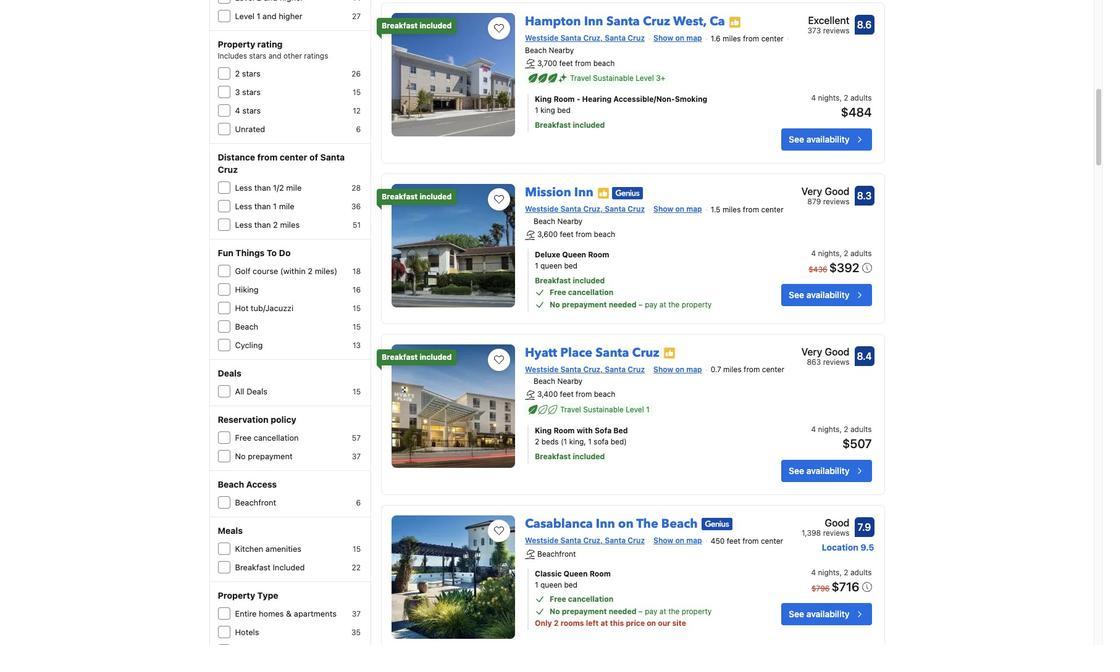 Task type: vqa. For each thing, say whether or not it's contained in the screenshot.


Task type: describe. For each thing, give the bounding box(es) containing it.
4 nights , 2 adults for mission inn
[[811, 249, 872, 258]]

casablanca
[[525, 516, 593, 532]]

1 inside 'king room - hearing accessible/non-smoking 1 king bed breakfast included'
[[535, 106, 538, 115]]

stars for 2 stars
[[242, 69, 261, 78]]

kitchen amenities
[[235, 544, 301, 554]]

2 up '$392' at the top right of page
[[844, 249, 848, 258]]

apartments
[[294, 609, 337, 619]]

breakfast included
[[235, 563, 305, 573]]

westside santa cruz, santa cruz for hampton
[[525, 34, 645, 43]]

center left 1,398
[[761, 537, 783, 546]]

classic queen room link
[[535, 569, 744, 580]]

3+
[[656, 74, 665, 83]]

included inside king room with sofa bed 2 beds (1 king, 1 sofa bed) breakfast included
[[573, 452, 605, 461]]

2 property from the top
[[682, 607, 712, 617]]

nearby for hampton
[[549, 46, 574, 55]]

0 vertical spatial at
[[660, 300, 666, 309]]

15 for kitchen amenities
[[353, 545, 361, 554]]

property for property type
[[218, 591, 255, 601]]

property rating includes stars and other ratings
[[218, 39, 328, 61]]

3,600
[[537, 230, 558, 239]]

deluxe queen room link
[[535, 249, 744, 260]]

and inside property rating includes stars and other ratings
[[268, 51, 281, 61]]

this property is part of our preferred partner program. it's committed to providing excellent service and good value. it'll pay us a higher commission if you make a booking. image for hyatt place santa cruz
[[663, 347, 676, 360]]

mission inn
[[525, 184, 594, 201]]

only 2 rooms left at this price on our site
[[535, 619, 686, 628]]

hyatt place santa cruz
[[525, 344, 660, 361]]

beach for hampton
[[593, 59, 615, 68]]

map for casablanca inn on the beach
[[686, 536, 702, 545]]

kitchen
[[235, 544, 263, 554]]

mission
[[525, 184, 571, 201]]

(1
[[561, 437, 567, 446]]

all
[[235, 387, 244, 397]]

homes
[[259, 609, 284, 619]]

2 left "miles)"
[[308, 266, 313, 276]]

7.9
[[858, 522, 871, 533]]

westside santa cruz, santa cruz for casablanca
[[525, 536, 645, 545]]

1 property from the top
[[682, 300, 712, 309]]

king
[[540, 106, 555, 115]]

$507
[[843, 437, 872, 451]]

show for hampton inn santa cruz west, ca
[[654, 34, 673, 43]]

1 horizontal spatial beachfront
[[537, 550, 576, 559]]

very good element for hyatt place santa cruz
[[802, 344, 850, 359]]

beach left access
[[218, 479, 244, 490]]

availability for casablanca inn on the beach
[[807, 609, 850, 620]]

casablanca inn on the beach
[[525, 516, 698, 532]]

this property is part of our preferred partner program. it's committed to providing excellent service and good value. it'll pay us a higher commission if you make a booking. image for hyatt place santa cruz
[[663, 347, 676, 360]]

show on map for mission inn
[[654, 205, 702, 214]]

sustainable for place
[[583, 405, 624, 414]]

1/2
[[273, 183, 284, 193]]

on for mission inn
[[675, 205, 684, 214]]

1 queen bed breakfast included
[[535, 261, 605, 285]]

to
[[267, 248, 277, 258]]

very for hyatt place santa cruz
[[802, 346, 822, 357]]

westside for hyatt
[[525, 365, 559, 374]]

hearing
[[582, 95, 612, 104]]

room inside king room with sofa bed 2 beds (1 king, 1 sofa bed) breakfast included
[[554, 426, 575, 435]]

37 for entire homes & apartments
[[352, 610, 361, 619]]

2 inside king room with sofa bed 2 beds (1 king, 1 sofa bed) breakfast included
[[535, 437, 539, 446]]

0 vertical spatial deals
[[218, 368, 241, 379]]

57
[[352, 434, 361, 443]]

cruz down hyatt place santa cruz
[[628, 365, 645, 374]]

4 nights from the top
[[818, 568, 840, 578]]

deluxe
[[535, 250, 560, 259]]

good inside "good 1,398 reviews"
[[825, 518, 850, 529]]

2 vertical spatial free
[[550, 595, 566, 604]]

reviews inside "good 1,398 reviews"
[[823, 529, 850, 538]]

rating
[[257, 39, 283, 49]]

0.7
[[711, 365, 721, 375]]

2 vertical spatial prepayment
[[562, 607, 607, 617]]

center for hampton inn santa cruz west, ca
[[761, 34, 784, 43]]

15 for beach
[[353, 322, 361, 332]]

show for hyatt place santa cruz
[[654, 365, 673, 374]]

hyatt place santa cruz link
[[525, 340, 660, 361]]

santa down mission inn at top
[[561, 205, 581, 214]]

this property is part of our preferred partner program. it's committed to providing excellent service and good value. it'll pay us a higher commission if you make a booking. image for hampton inn santa cruz west, ca
[[729, 16, 741, 28]]

beach access
[[218, 479, 277, 490]]

of
[[309, 152, 318, 162]]

cruz up deluxe queen room link
[[628, 205, 645, 214]]

travel sustainable level 3+
[[570, 74, 665, 83]]

location 9.5
[[822, 542, 874, 553]]

santa up 1.6 miles from center beach nearby
[[606, 13, 640, 30]]

0 vertical spatial level
[[235, 11, 255, 21]]

king,
[[569, 437, 586, 446]]

hot tub/jacuzzi
[[235, 303, 294, 313]]

1 down 1/2 at left top
[[273, 201, 277, 211]]

$436
[[809, 265, 828, 274]]

santa down casablanca
[[561, 536, 581, 545]]

see for hampton inn santa cruz west, ca
[[789, 134, 804, 145]]

breakfast inside king room with sofa bed 2 beds (1 king, 1 sofa bed) breakfast included
[[535, 452, 571, 461]]

adults inside 4 nights , 2 adults $507
[[851, 425, 872, 434]]

nearby for hyatt
[[557, 377, 583, 386]]

feet for mission
[[560, 230, 574, 239]]

bed inside 'king room - hearing accessible/non-smoking 1 king bed breakfast included'
[[557, 106, 571, 115]]

$716
[[832, 580, 860, 594]]

0 vertical spatial cancellation
[[568, 288, 614, 297]]

westside for mission
[[525, 205, 559, 214]]

scored 8.4 element
[[855, 346, 874, 366]]

$484
[[841, 105, 872, 120]]

2 vertical spatial at
[[601, 619, 608, 628]]

location
[[822, 542, 859, 553]]

hampton
[[525, 13, 581, 30]]

27
[[352, 12, 361, 21]]

hyatt place santa cruz image
[[392, 344, 515, 468]]

inn for casablanca
[[596, 516, 615, 532]]

1,398
[[802, 529, 821, 538]]

travel sustainable level 1
[[560, 405, 650, 414]]

2 down includes
[[235, 69, 240, 78]]

hotels
[[235, 628, 259, 637]]

santa down casablanca inn on the beach
[[605, 536, 626, 545]]

king for hampton
[[535, 95, 552, 104]]

see availability link for hampton inn santa cruz west, ca
[[781, 129, 872, 151]]

place
[[560, 344, 593, 361]]

map for mission inn
[[686, 205, 702, 214]]

this
[[610, 619, 624, 628]]

863
[[807, 357, 821, 367]]

deluxe queen room
[[535, 250, 609, 259]]

from for 3,700 feet from beach
[[575, 59, 591, 68]]

santa right place
[[596, 344, 629, 361]]

$796
[[812, 584, 830, 594]]

1 vertical spatial prepayment
[[248, 452, 293, 461]]

left
[[586, 619, 599, 628]]

cruz, for hampton
[[583, 34, 603, 43]]

1 vertical spatial cancellation
[[254, 433, 299, 443]]

3
[[235, 87, 240, 97]]

51
[[353, 221, 361, 230]]

15 for hot tub/jacuzzi
[[353, 304, 361, 313]]

2 nights from the top
[[818, 249, 840, 258]]

1 no prepayment needed – pay at the property from the top
[[550, 300, 712, 309]]

beach up cycling
[[235, 322, 258, 332]]

cruz, for casablanca
[[583, 536, 603, 545]]

1 up king room with sofa bed link
[[646, 405, 650, 414]]

feet right 450
[[727, 537, 741, 546]]

4 nights , 2 adults $507
[[811, 425, 872, 451]]

hampton inn santa cruz west, ca image
[[392, 13, 515, 137]]

2 inside 4 nights , 2 adults $507
[[844, 425, 848, 434]]

than for 1/2
[[254, 183, 271, 193]]

reviews inside very good 879 reviews
[[823, 197, 850, 207]]

mile for less than 1/2 mile
[[286, 183, 302, 193]]

, inside 4 nights , 2 adults $507
[[840, 425, 842, 434]]

less for less than 2 miles
[[235, 220, 252, 230]]

good 1,398 reviews
[[802, 518, 850, 538]]

0 vertical spatial free cancellation
[[550, 288, 614, 297]]

8.6
[[857, 19, 872, 30]]

13
[[353, 341, 361, 350]]

availability for mission inn
[[807, 289, 850, 300]]

2 the from the top
[[668, 607, 680, 617]]

center inside distance from center of santa cruz
[[280, 152, 307, 162]]

4 nights , 2 adults $484
[[811, 94, 872, 120]]

4 inside 4 nights , 2 adults $507
[[811, 425, 816, 434]]

26
[[352, 69, 361, 78]]

cruz down the hampton inn santa cruz west, ca
[[628, 34, 645, 43]]

reservation policy
[[218, 414, 296, 425]]

22
[[352, 563, 361, 573]]

type
[[257, 591, 278, 601]]

see availability link for casablanca inn on the beach
[[781, 604, 872, 626]]

queen for 1 queen bed
[[540, 581, 562, 590]]

mission inn link
[[525, 179, 594, 201]]

15 for 3 stars
[[353, 88, 361, 97]]

1 – from the top
[[639, 300, 643, 309]]

1 inside king room with sofa bed 2 beds (1 king, 1 sofa bed) breakfast included
[[588, 437, 592, 446]]

room up left
[[590, 570, 611, 579]]

2 vertical spatial free cancellation
[[550, 595, 614, 604]]

excellent
[[808, 15, 850, 26]]

cruz up 1.6 miles from center beach nearby
[[643, 13, 670, 30]]

breakfast included for hyatt place santa cruz
[[382, 352, 452, 362]]

entire homes & apartments
[[235, 609, 337, 619]]

no prepayment
[[235, 452, 293, 461]]

good for mission inn
[[825, 186, 850, 197]]

santa down hampton
[[561, 34, 581, 43]]

12
[[353, 106, 361, 116]]

sofa
[[595, 426, 612, 435]]

1.5
[[711, 205, 721, 215]]

bed
[[614, 426, 628, 435]]

see for hyatt place santa cruz
[[789, 466, 804, 476]]

1 down classic
[[535, 581, 538, 590]]

35
[[352, 628, 361, 637]]

beach for mission
[[594, 230, 615, 239]]

miles up do
[[280, 220, 300, 230]]

on left the
[[618, 516, 634, 532]]

santa down the hampton inn santa cruz west, ca
[[605, 34, 626, 43]]

cruz, for hyatt
[[583, 365, 603, 374]]

2 no prepayment needed – pay at the property from the top
[[550, 607, 712, 617]]

bed for 1 queen bed
[[564, 581, 578, 590]]

1 needed from the top
[[609, 300, 637, 309]]

2 up $716
[[844, 568, 848, 578]]

excellent element
[[808, 13, 850, 28]]

15 for all deals
[[353, 387, 361, 397]]

breakfast inside 1 queen bed breakfast included
[[535, 276, 571, 285]]

property for property rating includes stars and other ratings
[[218, 39, 255, 49]]

center for mission inn
[[761, 205, 784, 215]]

level 1 and higher
[[235, 11, 302, 21]]

9.5
[[861, 542, 874, 553]]

0.7 miles from center beach nearby
[[534, 365, 784, 386]]

policy
[[271, 414, 296, 425]]

2 right only
[[554, 619, 559, 628]]

westside for hampton
[[525, 34, 559, 43]]

distance
[[218, 152, 255, 162]]



Task type: locate. For each thing, give the bounding box(es) containing it.
0 vertical spatial inn
[[584, 13, 603, 30]]

1 nights from the top
[[818, 94, 840, 103]]

inn right hampton
[[584, 13, 603, 30]]

3 , from the top
[[840, 425, 842, 434]]

3 show on map from the top
[[654, 365, 702, 374]]

inn inside casablanca inn on the beach link
[[596, 516, 615, 532]]

2 up the $507
[[844, 425, 848, 434]]

0 vertical spatial king
[[535, 95, 552, 104]]

room left -
[[554, 95, 575, 104]]

property inside property rating includes stars and other ratings
[[218, 39, 255, 49]]

from inside distance from center of santa cruz
[[257, 152, 278, 162]]

1 vertical spatial inn
[[574, 184, 594, 201]]

from
[[743, 34, 759, 43], [575, 59, 591, 68], [257, 152, 278, 162], [743, 205, 759, 215], [576, 230, 592, 239], [744, 365, 760, 375], [576, 390, 592, 400], [743, 537, 759, 546]]

see availability for casablanca inn on the beach
[[789, 609, 850, 620]]

1 inside 1 queen bed breakfast included
[[535, 261, 538, 270]]

2 vertical spatial good
[[825, 518, 850, 529]]

nearby inside 1.6 miles from center beach nearby
[[549, 46, 574, 55]]

1 westside from the top
[[525, 34, 559, 43]]

2 very good element from the top
[[802, 344, 850, 359]]

sofa
[[594, 437, 609, 446]]

-
[[577, 95, 580, 104]]

rooms
[[561, 619, 584, 628]]

6 for beachfront
[[356, 498, 361, 508]]

4 see from the top
[[789, 609, 804, 620]]

beachfront up classic
[[537, 550, 576, 559]]

free cancellation up 'rooms'
[[550, 595, 614, 604]]

1 vertical spatial mile
[[279, 201, 294, 211]]

2 westside from the top
[[525, 205, 559, 214]]

1 vertical spatial property
[[218, 591, 255, 601]]

0 vertical spatial 6
[[356, 125, 361, 134]]

450 feet from center
[[711, 537, 783, 546]]

westside down hyatt
[[525, 365, 559, 374]]

5 15 from the top
[[353, 545, 361, 554]]

show on map left the 1.5
[[654, 205, 702, 214]]

1 , from the top
[[840, 94, 842, 103]]

1 cruz, from the top
[[583, 34, 603, 43]]

2 stars
[[235, 69, 261, 78]]

bed inside 1 queen bed breakfast included
[[564, 261, 578, 270]]

on
[[675, 34, 684, 43], [675, 205, 684, 214], [675, 365, 684, 374], [618, 516, 634, 532], [675, 536, 684, 545], [647, 619, 656, 628]]

1 vertical spatial 4 nights , 2 adults
[[811, 568, 872, 578]]

3 see availability from the top
[[789, 466, 850, 476]]

(within
[[280, 266, 306, 276]]

1 6 from the top
[[356, 125, 361, 134]]

3 less from the top
[[235, 220, 252, 230]]

1 horizontal spatial deals
[[247, 387, 267, 397]]

2 needed from the top
[[609, 607, 637, 617]]

2 property from the top
[[218, 591, 255, 601]]

stars
[[249, 51, 266, 61], [242, 69, 261, 78], [242, 87, 261, 97], [242, 106, 261, 116]]

entire
[[235, 609, 257, 619]]

1 reviews from the top
[[823, 26, 850, 35]]

inn right mission
[[574, 184, 594, 201]]

15 up 22
[[353, 545, 361, 554]]

feet for hyatt
[[560, 390, 574, 400]]

hot
[[235, 303, 249, 313]]

golf
[[235, 266, 251, 276]]

2 king from the top
[[535, 426, 552, 435]]

3 cruz, from the top
[[583, 365, 603, 374]]

1 vertical spatial nearby
[[557, 217, 583, 226]]

0 vertical spatial property
[[682, 300, 712, 309]]

1 the from the top
[[668, 300, 680, 309]]

cruz, down casablanca inn on the beach
[[583, 536, 603, 545]]

good inside very good 879 reviews
[[825, 186, 850, 197]]

miles inside 1.6 miles from center beach nearby
[[723, 34, 741, 43]]

0 vertical spatial mile
[[286, 183, 302, 193]]

this property is part of our preferred partner program. it's committed to providing excellent service and good value. it'll pay us a higher commission if you make a booking. image for hampton inn santa cruz west, ca
[[729, 16, 741, 28]]

very good element left 8.3
[[802, 184, 850, 199]]

center
[[761, 34, 784, 43], [280, 152, 307, 162], [761, 205, 784, 215], [762, 365, 784, 375], [761, 537, 783, 546]]

3 adults from the top
[[851, 425, 872, 434]]

1 vertical spatial sustainable
[[583, 405, 624, 414]]

no prepayment needed – pay at the property down deluxe queen room link
[[550, 300, 712, 309]]

mile right 1/2 at left top
[[286, 183, 302, 193]]

hiking
[[235, 285, 259, 295]]

reviews inside excellent 373 reviews
[[823, 26, 850, 35]]

from for 1.6 miles from center beach nearby
[[743, 34, 759, 43]]

0 vertical spatial less
[[235, 183, 252, 193]]

map left the 1.5
[[686, 205, 702, 214]]

mile for less than 1 mile
[[279, 201, 294, 211]]

on for casablanca inn on the beach
[[675, 536, 684, 545]]

queen for 1 queen bed breakfast included
[[540, 261, 562, 270]]

15 up 12
[[353, 88, 361, 97]]

0 vertical spatial nearby
[[549, 46, 574, 55]]

2 down less than 1 mile
[[273, 220, 278, 230]]

see availability link down 4 nights , 2 adults $507
[[781, 460, 872, 482]]

37 for no prepayment
[[352, 452, 361, 461]]

4 , from the top
[[840, 568, 842, 578]]

3 westside from the top
[[525, 365, 559, 374]]

0 horizontal spatial beachfront
[[235, 498, 276, 508]]

show down west,
[[654, 34, 673, 43]]

3 than from the top
[[254, 220, 271, 230]]

2 see from the top
[[789, 289, 804, 300]]

2 less from the top
[[235, 201, 252, 211]]

beach inside 1.5 miles from center beach nearby
[[534, 217, 555, 226]]

no up beach access
[[235, 452, 246, 461]]

very inside very good 879 reviews
[[802, 186, 822, 197]]

1 vertical spatial level
[[636, 74, 654, 83]]

miles for hyatt place santa cruz
[[723, 365, 742, 375]]

0 vertical spatial very good element
[[802, 184, 850, 199]]

adults
[[851, 94, 872, 103], [851, 249, 872, 258], [851, 425, 872, 434], [851, 568, 872, 578]]

fun
[[218, 248, 233, 258]]

4 see availability link from the top
[[781, 604, 872, 626]]

center inside 0.7 miles from center beach nearby
[[762, 365, 784, 375]]

1 vertical spatial deals
[[247, 387, 267, 397]]

sustainable up sofa
[[583, 405, 624, 414]]

this property is part of our preferred partner program. it's committed to providing excellent service and good value. it'll pay us a higher commission if you make a booking. image
[[729, 16, 741, 28], [597, 187, 610, 200], [597, 187, 610, 200], [663, 347, 676, 360]]

0 vertical spatial no
[[550, 300, 560, 309]]

with
[[577, 426, 593, 435]]

1 vertical spatial less
[[235, 201, 252, 211]]

4 reviews from the top
[[823, 529, 850, 538]]

scored 7.9 element
[[855, 518, 874, 537]]

sustainable
[[593, 74, 634, 83], [583, 405, 624, 414]]

0 vertical spatial very
[[802, 186, 822, 197]]

2 vertical spatial cancellation
[[568, 595, 614, 604]]

price
[[626, 619, 645, 628]]

0 vertical spatial sustainable
[[593, 74, 634, 83]]

1 vertical spatial no prepayment needed – pay at the property
[[550, 607, 712, 617]]

1 4 nights , 2 adults from the top
[[811, 249, 872, 258]]

bed down the classic queen room
[[564, 581, 578, 590]]

, inside '4 nights , 2 adults $484'
[[840, 94, 842, 103]]

2 availability from the top
[[807, 289, 850, 300]]

cruz
[[643, 13, 670, 30], [628, 34, 645, 43], [218, 164, 238, 175], [628, 205, 645, 214], [632, 344, 660, 361], [628, 365, 645, 374], [628, 536, 645, 545]]

2 vertical spatial no
[[550, 607, 560, 617]]

2 vertical spatial nearby
[[557, 377, 583, 386]]

see availability down '4 nights , 2 adults $484'
[[789, 134, 850, 145]]

hampton inn santa cruz west, ca link
[[525, 8, 725, 30]]

genius discounts available at this property. image
[[612, 187, 643, 200], [612, 187, 643, 200], [702, 519, 732, 531], [702, 519, 732, 531]]

show
[[654, 34, 673, 43], [654, 205, 673, 214], [654, 365, 673, 374], [654, 536, 673, 545]]

from inside 0.7 miles from center beach nearby
[[744, 365, 760, 375]]

1 vertical spatial travel
[[560, 405, 581, 414]]

beach
[[593, 59, 615, 68], [594, 230, 615, 239], [594, 390, 615, 400]]

1 vertical spatial queen
[[564, 570, 588, 579]]

2 cruz, from the top
[[583, 205, 603, 214]]

very for mission inn
[[802, 186, 822, 197]]

stars for 3 stars
[[242, 87, 261, 97]]

6 for unrated
[[356, 125, 361, 134]]

breakfast
[[382, 21, 418, 30], [535, 121, 571, 130], [382, 192, 418, 202], [535, 276, 571, 285], [382, 352, 418, 362], [535, 452, 571, 461], [235, 563, 271, 573]]

room inside 'king room - hearing accessible/non-smoking 1 king bed breakfast included'
[[554, 95, 575, 104]]

0 vertical spatial this property is part of our preferred partner program. it's committed to providing excellent service and good value. it'll pay us a higher commission if you make a booking. image
[[729, 16, 741, 28]]

scored 8.3 element
[[855, 186, 874, 206]]

sustainable up the hearing
[[593, 74, 634, 83]]

3,600 feet from beach
[[537, 230, 615, 239]]

at down deluxe queen room link
[[660, 300, 666, 309]]

1 property from the top
[[218, 39, 255, 49]]

sustainable for inn
[[593, 74, 634, 83]]

inn inside 'mission inn' link
[[574, 184, 594, 201]]

4 availability from the top
[[807, 609, 850, 620]]

deals up all
[[218, 368, 241, 379]]

see availability for hampton inn santa cruz west, ca
[[789, 134, 850, 145]]

no
[[550, 300, 560, 309], [235, 452, 246, 461], [550, 607, 560, 617]]

breakfast included for mission inn
[[382, 192, 452, 202]]

king inside king room with sofa bed 2 beds (1 king, 1 sofa bed) breakfast included
[[535, 426, 552, 435]]

2 very from the top
[[802, 346, 822, 357]]

3 good from the top
[[825, 518, 850, 529]]

373
[[808, 26, 821, 35]]

feet right 3,600
[[560, 230, 574, 239]]

1 vertical spatial needed
[[609, 607, 637, 617]]

casablanca inn on the beach link
[[525, 511, 698, 532]]

1 vertical spatial bed
[[564, 261, 578, 270]]

the down deluxe queen room link
[[668, 300, 680, 309]]

show on map left 0.7
[[654, 365, 702, 374]]

westside santa cruz, santa cruz for mission
[[525, 205, 645, 214]]

1 westside santa cruz, santa cruz from the top
[[525, 34, 645, 43]]

on left 450
[[675, 536, 684, 545]]

1 vertical spatial good
[[825, 346, 850, 357]]

beach inside 1.6 miles from center beach nearby
[[525, 46, 547, 55]]

map for hyatt place santa cruz
[[686, 365, 702, 374]]

miles
[[723, 34, 741, 43], [723, 205, 741, 215], [280, 220, 300, 230], [723, 365, 742, 375]]

miles for mission inn
[[723, 205, 741, 215]]

and left the higher
[[263, 11, 277, 21]]

very good element for mission inn
[[802, 184, 850, 199]]

2 than from the top
[[254, 201, 271, 211]]

queen down deluxe
[[540, 261, 562, 270]]

2 37 from the top
[[352, 610, 361, 619]]

king inside 'king room - hearing accessible/non-smoking 1 king bed breakfast included'
[[535, 95, 552, 104]]

deals right all
[[247, 387, 267, 397]]

1 up rating
[[257, 11, 260, 21]]

on for hyatt place santa cruz
[[675, 365, 684, 374]]

2 show on map from the top
[[654, 205, 702, 214]]

0 vertical spatial breakfast included
[[382, 21, 452, 30]]

level left 3+
[[636, 74, 654, 83]]

1 vertical spatial pay
[[645, 607, 658, 617]]

1 see availability link from the top
[[781, 129, 872, 151]]

see for casablanca inn on the beach
[[789, 609, 804, 620]]

good
[[825, 186, 850, 197], [825, 346, 850, 357], [825, 518, 850, 529]]

1 vertical spatial –
[[639, 607, 643, 617]]

inn for hampton
[[584, 13, 603, 30]]

than left 1/2 at left top
[[254, 183, 271, 193]]

0 vertical spatial no prepayment needed – pay at the property
[[550, 300, 712, 309]]

nights inside '4 nights , 2 adults $484'
[[818, 94, 840, 103]]

less than 1/2 mile
[[235, 183, 302, 193]]

1 vertical spatial 6
[[356, 498, 361, 508]]

0 vertical spatial the
[[668, 300, 680, 309]]

santa down hyatt place santa cruz
[[605, 365, 626, 374]]

miles inside 1.5 miles from center beach nearby
[[723, 205, 741, 215]]

beach for 1.5 miles from center beach nearby
[[534, 217, 555, 226]]

beach for hyatt
[[594, 390, 615, 400]]

0 horizontal spatial this property is part of our preferred partner program. it's committed to providing excellent service and good value. it'll pay us a higher commission if you make a booking. image
[[663, 347, 676, 360]]

westside santa cruz, santa cruz for hyatt
[[525, 365, 645, 374]]

from for 0.7 miles from center beach nearby
[[744, 365, 760, 375]]

4 westside from the top
[[525, 536, 559, 545]]

$392
[[829, 260, 860, 275]]

very good 879 reviews
[[802, 186, 850, 207]]

3 nights from the top
[[818, 425, 840, 434]]

free down 1 queen bed breakfast included
[[550, 288, 566, 297]]

classic
[[535, 570, 562, 579]]

smoking
[[675, 95, 707, 104]]

2 pay from the top
[[645, 607, 658, 617]]

breakfast included for hampton inn santa cruz west, ca
[[382, 21, 452, 30]]

,
[[840, 94, 842, 103], [840, 249, 842, 258], [840, 425, 842, 434], [840, 568, 842, 578]]

3 availability from the top
[[807, 466, 850, 476]]

2 adults from the top
[[851, 249, 872, 258]]

westside down casablanca
[[525, 536, 559, 545]]

beach for 0.7 miles from center beach nearby
[[534, 377, 555, 386]]

2 see availability from the top
[[789, 289, 850, 300]]

show down the
[[654, 536, 673, 545]]

3 map from the top
[[686, 365, 702, 374]]

level for hyatt place santa cruz
[[626, 405, 644, 414]]

2 vertical spatial level
[[626, 405, 644, 414]]

property up entire
[[218, 591, 255, 601]]

show on map down west,
[[654, 34, 702, 43]]

2 vertical spatial than
[[254, 220, 271, 230]]

0 vertical spatial prepayment
[[562, 300, 607, 309]]

from for 1.5 miles from center beach nearby
[[743, 205, 759, 215]]

from inside 1.6 miles from center beach nearby
[[743, 34, 759, 43]]

than for 2
[[254, 220, 271, 230]]

show left 0.7
[[654, 365, 673, 374]]

show on map for hyatt place santa cruz
[[654, 365, 702, 374]]

3 breakfast included from the top
[[382, 352, 452, 362]]

room down 3,600 feet from beach
[[588, 250, 609, 259]]

4
[[811, 94, 816, 103], [235, 106, 240, 116], [811, 249, 816, 258], [811, 425, 816, 434], [811, 568, 816, 578]]

less up less than 2 miles
[[235, 201, 252, 211]]

map left 0.7
[[686, 365, 702, 374]]

santa down place
[[561, 365, 581, 374]]

1 vertical spatial property
[[682, 607, 712, 617]]

see availability for mission inn
[[789, 289, 850, 300]]

1 vertical spatial free cancellation
[[235, 433, 299, 443]]

other
[[284, 51, 302, 61]]

2 see availability link from the top
[[781, 284, 872, 306]]

0 vertical spatial good
[[825, 186, 850, 197]]

1 pay from the top
[[645, 300, 658, 309]]

show on map down the
[[654, 536, 702, 545]]

1 less from the top
[[235, 183, 252, 193]]

and down rating
[[268, 51, 281, 61]]

stars right the 3
[[242, 87, 261, 97]]

0 vertical spatial beachfront
[[235, 498, 276, 508]]

0 vertical spatial –
[[639, 300, 643, 309]]

nearby inside 1.5 miles from center beach nearby
[[557, 217, 583, 226]]

1 vertical spatial and
[[268, 51, 281, 61]]

inn for mission
[[574, 184, 594, 201]]

1 show on map from the top
[[654, 34, 702, 43]]

3 westside santa cruz, santa cruz from the top
[[525, 365, 645, 374]]

18
[[353, 267, 361, 276]]

from right 3,700
[[575, 59, 591, 68]]

2 queen from the top
[[540, 581, 562, 590]]

on left our
[[647, 619, 656, 628]]

4 see availability from the top
[[789, 609, 850, 620]]

santa right of
[[320, 152, 345, 162]]

less than 1 mile
[[235, 201, 294, 211]]

2 map from the top
[[686, 205, 702, 214]]

1 vertical spatial very
[[802, 346, 822, 357]]

stars inside property rating includes stars and other ratings
[[249, 51, 266, 61]]

1 vertical spatial very good element
[[802, 344, 850, 359]]

and
[[263, 11, 277, 21], [268, 51, 281, 61]]

center left 879 at the top of the page
[[761, 205, 784, 215]]

2 4 nights , 2 adults from the top
[[811, 568, 872, 578]]

on for hampton inn santa cruz west, ca
[[675, 34, 684, 43]]

1 37 from the top
[[352, 452, 361, 461]]

good for hyatt place santa cruz
[[825, 346, 850, 357]]

tub/jacuzzi
[[251, 303, 294, 313]]

map
[[686, 34, 702, 43], [686, 205, 702, 214], [686, 365, 702, 374], [686, 536, 702, 545]]

1 adults from the top
[[851, 94, 872, 103]]

nights
[[818, 94, 840, 103], [818, 249, 840, 258], [818, 425, 840, 434], [818, 568, 840, 578]]

cancellation up left
[[568, 595, 614, 604]]

3,400
[[537, 390, 558, 400]]

1 horizontal spatial this property is part of our preferred partner program. it's committed to providing excellent service and good value. it'll pay us a higher commission if you make a booking. image
[[729, 16, 741, 28]]

0 vertical spatial pay
[[645, 300, 658, 309]]

4 map from the top
[[686, 536, 702, 545]]

reviews inside very good 863 reviews
[[823, 357, 850, 367]]

0 vertical spatial queen
[[562, 250, 586, 259]]

4 show on map from the top
[[654, 536, 702, 545]]

very left 8.3
[[802, 186, 822, 197]]

nights inside 4 nights , 2 adults $507
[[818, 425, 840, 434]]

westside santa cruz, santa cruz
[[525, 34, 645, 43], [525, 205, 645, 214], [525, 365, 645, 374], [525, 536, 645, 545]]

1 queen from the top
[[540, 261, 562, 270]]

mission inn image
[[392, 184, 515, 308]]

1 see from the top
[[789, 134, 804, 145]]

prepayment down 1 queen bed breakfast included
[[562, 300, 607, 309]]

1 vertical spatial breakfast included
[[382, 192, 452, 202]]

4 cruz, from the top
[[583, 536, 603, 545]]

this property is part of our preferred partner program. it's committed to providing excellent service and good value. it'll pay us a higher commission if you make a booking. image
[[729, 16, 741, 28], [663, 347, 676, 360]]

nearby inside 0.7 miles from center beach nearby
[[557, 377, 583, 386]]

1 king from the top
[[535, 95, 552, 104]]

good inside very good 863 reviews
[[825, 346, 850, 357]]

miles)
[[315, 266, 337, 276]]

see availability link down $436
[[781, 284, 872, 306]]

1 good from the top
[[825, 186, 850, 197]]

center for hyatt place santa cruz
[[762, 365, 784, 375]]

0 vertical spatial travel
[[570, 74, 591, 83]]

4 show from the top
[[654, 536, 673, 545]]

less for less than 1 mile
[[235, 201, 252, 211]]

1 left king
[[535, 106, 538, 115]]

1.5 miles from center beach nearby
[[534, 205, 784, 226]]

cruz, for mission
[[583, 205, 603, 214]]

feet
[[559, 59, 573, 68], [560, 230, 574, 239], [560, 390, 574, 400], [727, 537, 741, 546]]

included
[[273, 563, 305, 573]]

2 vertical spatial beach
[[594, 390, 615, 400]]

beachfront down access
[[235, 498, 276, 508]]

adults up $484
[[851, 94, 872, 103]]

36
[[351, 202, 361, 211]]

breakfast inside 'king room - hearing accessible/non-smoking 1 king bed breakfast included'
[[535, 121, 571, 130]]

from for 450 feet from center
[[743, 537, 759, 546]]

inn inside hampton inn santa cruz west, ca link
[[584, 13, 603, 30]]

center inside 1.5 miles from center beach nearby
[[761, 205, 784, 215]]

0 vertical spatial than
[[254, 183, 271, 193]]

level for hampton inn santa cruz west, ca
[[636, 74, 654, 83]]

4 inside '4 nights , 2 adults $484'
[[811, 94, 816, 103]]

queen inside 1 queen bed breakfast included
[[540, 261, 562, 270]]

1 queen bed
[[535, 581, 578, 590]]

2 show from the top
[[654, 205, 673, 214]]

2 6 from the top
[[356, 498, 361, 508]]

450
[[711, 537, 725, 546]]

map for hampton inn santa cruz west, ca
[[686, 34, 702, 43]]

15
[[353, 88, 361, 97], [353, 304, 361, 313], [353, 322, 361, 332], [353, 387, 361, 397], [353, 545, 361, 554]]

property up includes
[[218, 39, 255, 49]]

less up less than 1 mile
[[235, 183, 252, 193]]

4 westside santa cruz, santa cruz from the top
[[525, 536, 645, 545]]

adults inside '4 nights , 2 adults $484'
[[851, 94, 872, 103]]

0 vertical spatial queen
[[540, 261, 562, 270]]

show up deluxe queen room link
[[654, 205, 673, 214]]

less than 2 miles
[[235, 220, 300, 230]]

from for 3,400 feet from beach
[[576, 390, 592, 400]]

travel for place
[[560, 405, 581, 414]]

2 breakfast included from the top
[[382, 192, 452, 202]]

cruz,
[[583, 34, 603, 43], [583, 205, 603, 214], [583, 365, 603, 374], [583, 536, 603, 545]]

1 vertical spatial 37
[[352, 610, 361, 619]]

0 vertical spatial property
[[218, 39, 255, 49]]

1 show from the top
[[654, 34, 673, 43]]

stars up unrated
[[242, 106, 261, 116]]

1 very good element from the top
[[802, 184, 850, 199]]

show on map for hampton inn santa cruz west, ca
[[654, 34, 702, 43]]

beach inside 0.7 miles from center beach nearby
[[534, 377, 555, 386]]

show on map for casablanca inn on the beach
[[654, 536, 702, 545]]

1 vertical spatial free
[[235, 433, 252, 443]]

very good element
[[802, 184, 850, 199], [802, 344, 850, 359]]

westside down hampton
[[525, 34, 559, 43]]

center inside 1.6 miles from center beach nearby
[[761, 34, 784, 43]]

show for mission inn
[[654, 205, 673, 214]]

2 15 from the top
[[353, 304, 361, 313]]

&
[[286, 609, 292, 619]]

show for casablanca inn on the beach
[[654, 536, 673, 545]]

beach for casablanca inn on the beach
[[661, 516, 698, 532]]

2 good from the top
[[825, 346, 850, 357]]

15 down the 13
[[353, 387, 361, 397]]

reviews up location
[[823, 529, 850, 538]]

property
[[682, 300, 712, 309], [682, 607, 712, 617]]

miles right the 1.5
[[723, 205, 741, 215]]

santa up 3,600 feet from beach
[[605, 205, 626, 214]]

2 – from the top
[[639, 607, 643, 617]]

from inside 1.5 miles from center beach nearby
[[743, 205, 759, 215]]

prepayment up left
[[562, 607, 607, 617]]

1 vertical spatial beach
[[594, 230, 615, 239]]

1 see availability from the top
[[789, 134, 850, 145]]

bed
[[557, 106, 571, 115], [564, 261, 578, 270], [564, 581, 578, 590]]

includes
[[218, 51, 247, 61]]

no prepayment needed – pay at the property
[[550, 300, 712, 309], [550, 607, 712, 617]]

included inside 1 queen bed breakfast included
[[573, 276, 605, 285]]

0 vertical spatial free
[[550, 288, 566, 297]]

at
[[660, 300, 666, 309], [660, 607, 666, 617], [601, 619, 608, 628]]

4 adults from the top
[[851, 568, 872, 578]]

availability for hyatt place santa cruz
[[807, 466, 850, 476]]

2 up $484
[[844, 94, 848, 103]]

3 15 from the top
[[353, 322, 361, 332]]

king up beds
[[535, 426, 552, 435]]

1 very from the top
[[802, 186, 822, 197]]

santa inside distance from center of santa cruz
[[320, 152, 345, 162]]

the
[[636, 516, 658, 532]]

ratings
[[304, 51, 328, 61]]

2 , from the top
[[840, 249, 842, 258]]

1 vertical spatial beachfront
[[537, 550, 576, 559]]

1 vertical spatial no
[[235, 452, 246, 461]]

1 vertical spatial the
[[668, 607, 680, 617]]

queen for casablanca
[[564, 570, 588, 579]]

than for 1
[[254, 201, 271, 211]]

3 see availability link from the top
[[781, 460, 872, 482]]

see availability
[[789, 134, 850, 145], [789, 289, 850, 300], [789, 466, 850, 476], [789, 609, 850, 620]]

0 vertical spatial beach
[[593, 59, 615, 68]]

1 map from the top
[[686, 34, 702, 43]]

0 vertical spatial 4 nights , 2 adults
[[811, 249, 872, 258]]

amenities
[[266, 544, 301, 554]]

0 vertical spatial bed
[[557, 106, 571, 115]]

from up the travel sustainable level 1
[[576, 390, 592, 400]]

center left of
[[280, 152, 307, 162]]

miles inside 0.7 miles from center beach nearby
[[723, 365, 742, 375]]

stars for 4 stars
[[242, 106, 261, 116]]

nearby up 3,600 feet from beach
[[557, 217, 583, 226]]

needed
[[609, 300, 637, 309], [609, 607, 637, 617]]

on left 0.7
[[675, 365, 684, 374]]

from up deluxe queen room
[[576, 230, 592, 239]]

miles for hampton inn santa cruz west, ca
[[723, 34, 741, 43]]

king for hyatt
[[535, 426, 552, 435]]

very good 863 reviews
[[802, 346, 850, 367]]

no up only
[[550, 607, 560, 617]]

cruz down the
[[628, 536, 645, 545]]

ca
[[710, 13, 725, 30]]

cruz up 0.7 miles from center beach nearby
[[632, 344, 660, 361]]

1 breakfast included from the top
[[382, 21, 452, 30]]

distance from center of santa cruz
[[218, 152, 345, 175]]

1 vertical spatial king
[[535, 426, 552, 435]]

4 nights , 2 adults for casablanca inn on the beach
[[811, 568, 872, 578]]

4 15 from the top
[[353, 387, 361, 397]]

2 vertical spatial breakfast included
[[382, 352, 452, 362]]

casablanca inn on the beach image
[[392, 516, 515, 639]]

1 vertical spatial at
[[660, 607, 666, 617]]

see availability for hyatt place santa cruz
[[789, 466, 850, 476]]

center left '373'
[[761, 34, 784, 43]]

see availability link for mission inn
[[781, 284, 872, 306]]

availability down $796
[[807, 609, 850, 620]]

good element
[[802, 516, 850, 530]]

1 vertical spatial queen
[[540, 581, 562, 590]]

1 vertical spatial this property is part of our preferred partner program. it's committed to providing excellent service and good value. it'll pay us a higher commission if you make a booking. image
[[663, 347, 676, 360]]

availability for hampton inn santa cruz west, ca
[[807, 134, 850, 145]]

queen
[[540, 261, 562, 270], [540, 581, 562, 590]]

scored 8.6 element
[[855, 15, 874, 35]]

beachfront
[[235, 498, 276, 508], [537, 550, 576, 559]]

– up price
[[639, 607, 643, 617]]

free cancellation
[[550, 288, 614, 297], [235, 433, 299, 443], [550, 595, 614, 604]]

good right 879 at the top of the page
[[825, 186, 850, 197]]

higher
[[279, 11, 302, 21]]

westside for casablanca
[[525, 536, 559, 545]]

0 horizontal spatial deals
[[218, 368, 241, 379]]

1 15 from the top
[[353, 88, 361, 97]]

2 westside santa cruz, santa cruz from the top
[[525, 205, 645, 214]]

0 vertical spatial 37
[[352, 452, 361, 461]]

cycling
[[235, 340, 263, 350]]

2 vertical spatial inn
[[596, 516, 615, 532]]

2 reviews from the top
[[823, 197, 850, 207]]

feet for hampton
[[559, 59, 573, 68]]

2 vertical spatial bed
[[564, 581, 578, 590]]

2 vertical spatial less
[[235, 220, 252, 230]]

1 left sofa
[[588, 437, 592, 446]]

course
[[253, 266, 278, 276]]

see for mission inn
[[789, 289, 804, 300]]

travel for inn
[[570, 74, 591, 83]]

3 see from the top
[[789, 466, 804, 476]]

4 nights , 2 adults
[[811, 249, 872, 258], [811, 568, 872, 578]]

this property is part of our preferred partner program. it's committed to providing excellent service and good value. it'll pay us a higher commission if you make a booking. image for mission inn
[[597, 187, 610, 200]]

cruz inside distance from center of santa cruz
[[218, 164, 238, 175]]

4 stars
[[235, 106, 261, 116]]

center left 863
[[762, 365, 784, 375]]

included inside 'king room - hearing accessible/non-smoking 1 king bed breakfast included'
[[573, 121, 605, 130]]

bed)
[[611, 437, 627, 446]]

excellent 373 reviews
[[808, 15, 850, 35]]

very inside very good 863 reviews
[[802, 346, 822, 357]]

1 than from the top
[[254, 183, 271, 193]]

good right 863
[[825, 346, 850, 357]]

1 vertical spatial than
[[254, 201, 271, 211]]

westside santa cruz, santa cruz up 3,700 feet from beach
[[525, 34, 645, 43]]

3 show from the top
[[654, 365, 673, 374]]

0 vertical spatial needed
[[609, 300, 637, 309]]

see availability link for hyatt place santa cruz
[[781, 460, 872, 482]]

queen for mission
[[562, 250, 586, 259]]

bed for 1 queen bed breakfast included
[[564, 261, 578, 270]]

less down less than 1 mile
[[235, 220, 252, 230]]

2 inside '4 nights , 2 adults $484'
[[844, 94, 848, 103]]

less for less than 1/2 mile
[[235, 183, 252, 193]]

1 availability from the top
[[807, 134, 850, 145]]

0 vertical spatial and
[[263, 11, 277, 21]]

all deals
[[235, 387, 267, 397]]

nearby for mission
[[557, 217, 583, 226]]



